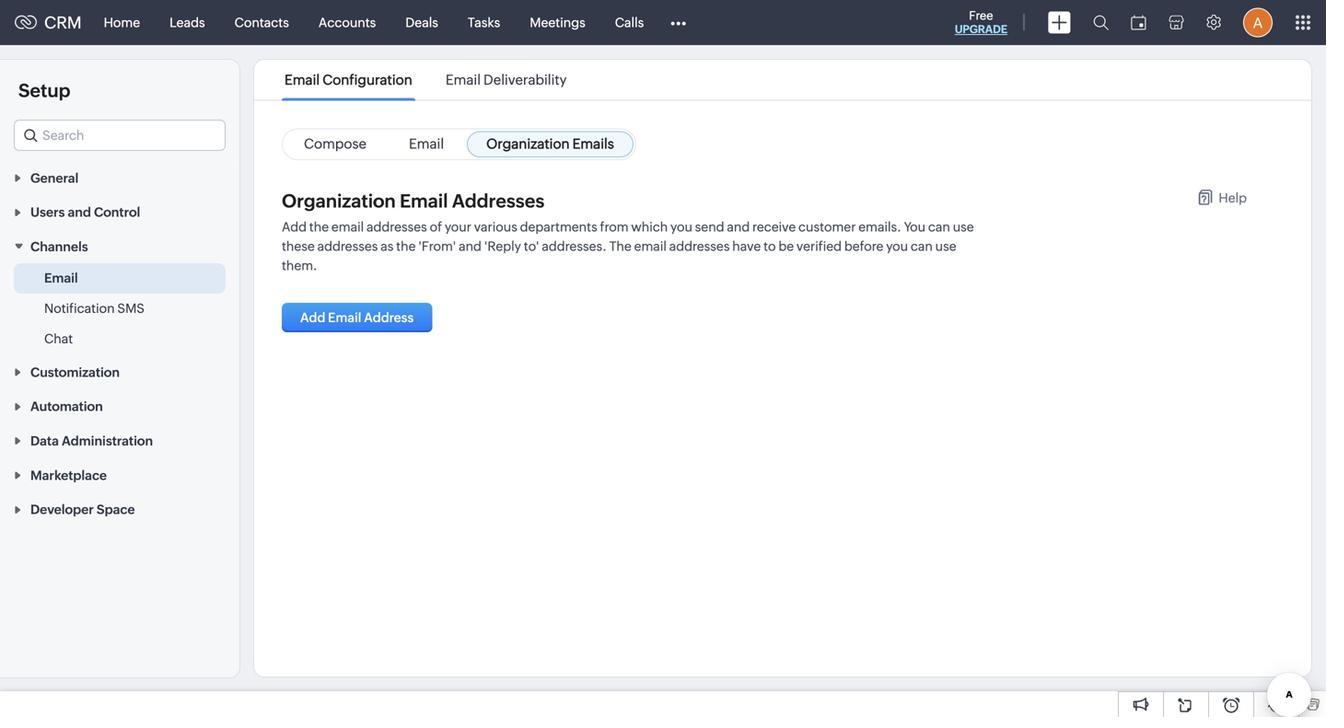 Task type: vqa. For each thing, say whether or not it's contained in the screenshot.
mr.
no



Task type: locate. For each thing, give the bounding box(es) containing it.
0 horizontal spatial organization
[[282, 191, 396, 212]]

meetings
[[530, 15, 585, 30]]

users
[[30, 205, 65, 220]]

email up of
[[400, 191, 448, 212]]

you
[[670, 220, 692, 234], [886, 239, 908, 254]]

can down the you
[[911, 239, 933, 254]]

add inside button
[[300, 310, 325, 325]]

crm
[[44, 13, 82, 32]]

add for add the email addresses of your various departments from which you send and receive customer emails. you can use these addresses as the 'from' and 'reply to' addresses. the email addresses have to be verified before you can use them.
[[282, 220, 307, 234]]

0 horizontal spatial and
[[68, 205, 91, 220]]

free
[[969, 9, 993, 23]]

2 horizontal spatial and
[[727, 220, 750, 234]]

deals link
[[391, 0, 453, 45]]

the
[[609, 239, 631, 254]]

general
[[30, 171, 79, 185]]

and down your
[[459, 239, 482, 254]]

1 vertical spatial the
[[396, 239, 416, 254]]

addresses
[[367, 220, 427, 234], [317, 239, 378, 254], [669, 239, 730, 254]]

home link
[[89, 0, 155, 45]]

be
[[778, 239, 794, 254]]

and right users
[[68, 205, 91, 220]]

from
[[600, 220, 629, 234]]

1 vertical spatial can
[[911, 239, 933, 254]]

create menu image
[[1048, 12, 1071, 34]]

the
[[309, 220, 329, 234], [396, 239, 416, 254]]

use right before
[[935, 239, 956, 254]]

1 horizontal spatial email
[[634, 239, 667, 254]]

0 vertical spatial email
[[331, 220, 364, 234]]

to'
[[524, 239, 539, 254]]

email down channels at left
[[44, 271, 78, 285]]

these
[[282, 239, 315, 254]]

1 vertical spatial email link
[[44, 269, 78, 287]]

send
[[695, 220, 724, 234]]

which
[[631, 220, 668, 234]]

email down which
[[634, 239, 667, 254]]

email link up "organization email addresses"
[[390, 131, 463, 157]]

emails
[[572, 136, 614, 152]]

email link
[[390, 131, 463, 157], [44, 269, 78, 287]]

1 horizontal spatial organization
[[486, 136, 570, 152]]

sms
[[117, 301, 145, 316]]

data administration button
[[0, 423, 239, 458]]

Search text field
[[15, 121, 225, 150]]

organization down compose link
[[282, 191, 396, 212]]

developer
[[30, 503, 94, 517]]

1 vertical spatial you
[[886, 239, 908, 254]]

profile image
[[1243, 8, 1273, 37]]

profile element
[[1232, 0, 1284, 45]]

as
[[381, 239, 394, 254]]

email down tasks link
[[446, 72, 481, 88]]

add down them.
[[300, 310, 325, 325]]

0 horizontal spatial email
[[331, 220, 364, 234]]

email inside channels region
[[44, 271, 78, 285]]

use right the you
[[953, 220, 974, 234]]

1 horizontal spatial email link
[[390, 131, 463, 157]]

meetings link
[[515, 0, 600, 45]]

chat
[[44, 332, 73, 346]]

you down emails.
[[886, 239, 908, 254]]

addresses up as
[[367, 220, 427, 234]]

add inside add the email addresses of your various departments from which you send and receive customer emails. you can use these addresses as the 'from' and 'reply to' addresses. the email addresses have to be verified before you can use them.
[[282, 220, 307, 234]]

deliverability
[[483, 72, 567, 88]]

of
[[430, 220, 442, 234]]

add
[[282, 220, 307, 234], [300, 310, 325, 325]]

0 vertical spatial organization
[[486, 136, 570, 152]]

None field
[[14, 120, 226, 151]]

notification sms
[[44, 301, 145, 316]]

1 vertical spatial email
[[634, 239, 667, 254]]

contacts
[[234, 15, 289, 30]]

and
[[68, 205, 91, 220], [727, 220, 750, 234], [459, 239, 482, 254]]

data administration
[[30, 434, 153, 448]]

use
[[953, 220, 974, 234], [935, 239, 956, 254]]

can right the you
[[928, 220, 950, 234]]

0 horizontal spatial the
[[309, 220, 329, 234]]

tasks link
[[453, 0, 515, 45]]

contacts link
[[220, 0, 304, 45]]

organization inside organization emails link
[[486, 136, 570, 152]]

0 vertical spatial use
[[953, 220, 974, 234]]

the up these
[[309, 220, 329, 234]]

before
[[844, 239, 883, 254]]

the right as
[[396, 239, 416, 254]]

administration
[[62, 434, 153, 448]]

verified
[[796, 239, 842, 254]]

marketplace button
[[0, 458, 239, 492]]

can
[[928, 220, 950, 234], [911, 239, 933, 254]]

email
[[331, 220, 364, 234], [634, 239, 667, 254]]

1 horizontal spatial and
[[459, 239, 482, 254]]

0 vertical spatial add
[[282, 220, 307, 234]]

1 vertical spatial organization
[[282, 191, 396, 212]]

channels
[[30, 239, 88, 254]]

customization
[[30, 365, 120, 380]]

email
[[285, 72, 320, 88], [446, 72, 481, 88], [409, 136, 444, 152], [400, 191, 448, 212], [44, 271, 78, 285], [328, 310, 361, 325]]

1 horizontal spatial the
[[396, 239, 416, 254]]

organization down deliverability
[[486, 136, 570, 152]]

email configuration
[[285, 72, 412, 88]]

and up have
[[727, 220, 750, 234]]

help
[[1219, 191, 1247, 205]]

addresses left as
[[317, 239, 378, 254]]

email left address
[[328, 310, 361, 325]]

you left send
[[670, 220, 692, 234]]

0 vertical spatial the
[[309, 220, 329, 234]]

organization
[[486, 136, 570, 152], [282, 191, 396, 212]]

email link down channels at left
[[44, 269, 78, 287]]

list containing email configuration
[[268, 60, 583, 100]]

setup
[[18, 80, 70, 101]]

1 vertical spatial add
[[300, 310, 325, 325]]

address
[[364, 310, 414, 325]]

your
[[445, 220, 471, 234]]

upgrade
[[955, 23, 1007, 35]]

0 horizontal spatial you
[[670, 220, 692, 234]]

email deliverability
[[446, 72, 567, 88]]

0 vertical spatial you
[[670, 220, 692, 234]]

add up these
[[282, 220, 307, 234]]

organization email addresses
[[282, 191, 544, 212]]

channels region
[[0, 263, 239, 355]]

list
[[268, 60, 583, 100]]

email up "organization email addresses"
[[409, 136, 444, 152]]

add email address
[[300, 310, 414, 325]]

1 horizontal spatial you
[[886, 239, 908, 254]]

'reply
[[484, 239, 521, 254]]

crm link
[[15, 13, 82, 32]]

emails.
[[858, 220, 901, 234]]

general button
[[0, 160, 239, 195]]

addresses
[[452, 191, 544, 212]]

email down "organization email addresses"
[[331, 220, 364, 234]]



Task type: describe. For each thing, give the bounding box(es) containing it.
developer space button
[[0, 492, 239, 526]]

developer space
[[30, 503, 135, 517]]

tasks
[[468, 15, 500, 30]]

create menu element
[[1037, 0, 1082, 45]]

channels button
[[0, 229, 239, 263]]

0 vertical spatial can
[[928, 220, 950, 234]]

calls
[[615, 15, 644, 30]]

users and control
[[30, 205, 140, 220]]

accounts link
[[304, 0, 391, 45]]

to
[[763, 239, 776, 254]]

you
[[904, 220, 926, 234]]

organization for organization emails
[[486, 136, 570, 152]]

compose
[[304, 136, 366, 152]]

calls link
[[600, 0, 659, 45]]

chat link
[[44, 330, 73, 348]]

email deliverability link
[[443, 72, 570, 88]]

various
[[474, 220, 517, 234]]

and inside dropdown button
[[68, 205, 91, 220]]

compose link
[[285, 131, 386, 157]]

email left configuration
[[285, 72, 320, 88]]

'from'
[[418, 239, 456, 254]]

Other Modules field
[[659, 8, 698, 37]]

home
[[104, 15, 140, 30]]

organization emails
[[486, 136, 614, 152]]

0 horizontal spatial email link
[[44, 269, 78, 287]]

email inside button
[[328, 310, 361, 325]]

email configuration link
[[282, 72, 415, 88]]

receive
[[752, 220, 796, 234]]

deals
[[405, 15, 438, 30]]

customization button
[[0, 355, 239, 389]]

1 vertical spatial use
[[935, 239, 956, 254]]

customer
[[798, 220, 856, 234]]

organization emails link
[[467, 131, 633, 157]]

addresses.
[[542, 239, 607, 254]]

addresses down send
[[669, 239, 730, 254]]

accounts
[[318, 15, 376, 30]]

search element
[[1082, 0, 1120, 45]]

notification
[[44, 301, 115, 316]]

notification sms link
[[44, 299, 145, 318]]

0 vertical spatial email link
[[390, 131, 463, 157]]

control
[[94, 205, 140, 220]]

data
[[30, 434, 59, 448]]

leads
[[170, 15, 205, 30]]

calendar image
[[1131, 15, 1146, 30]]

organization for organization email addresses
[[282, 191, 396, 212]]

add the email addresses of your various departments from which you send and receive customer emails. you can use these addresses as the 'from' and 'reply to' addresses. the email addresses have to be verified before you can use them.
[[282, 220, 974, 273]]

search image
[[1093, 15, 1109, 30]]

automation button
[[0, 389, 239, 423]]

departments
[[520, 220, 597, 234]]

configuration
[[322, 72, 412, 88]]

marketplace
[[30, 468, 107, 483]]

free upgrade
[[955, 9, 1007, 35]]

have
[[732, 239, 761, 254]]

automation
[[30, 399, 103, 414]]

space
[[97, 503, 135, 517]]

add email address button
[[282, 303, 432, 332]]

users and control button
[[0, 195, 239, 229]]

add for add email address
[[300, 310, 325, 325]]

leads link
[[155, 0, 220, 45]]

them.
[[282, 258, 317, 273]]



